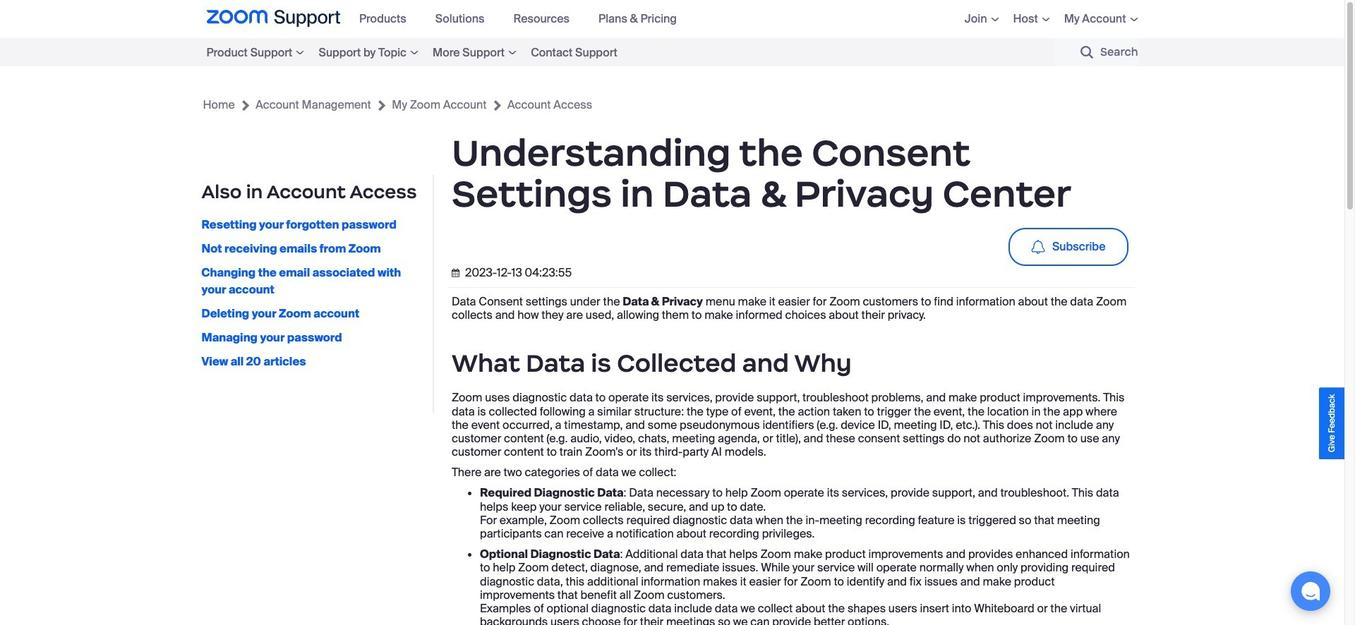 Task type: describe. For each thing, give the bounding box(es) containing it.
zoom support image
[[206, 10, 340, 28]]

open chat image
[[1301, 582, 1320, 601]]



Task type: locate. For each thing, give the bounding box(es) containing it.
menu bar
[[351, 0, 697, 38], [943, 0, 1138, 38], [206, 38, 667, 66]]

main content
[[0, 66, 1344, 625]]

search image
[[1081, 46, 1093, 59], [1081, 46, 1093, 59]]

calendar image
[[452, 269, 462, 277]]



Task type: vqa. For each thing, say whether or not it's contained in the screenshot.
Search image
yes



